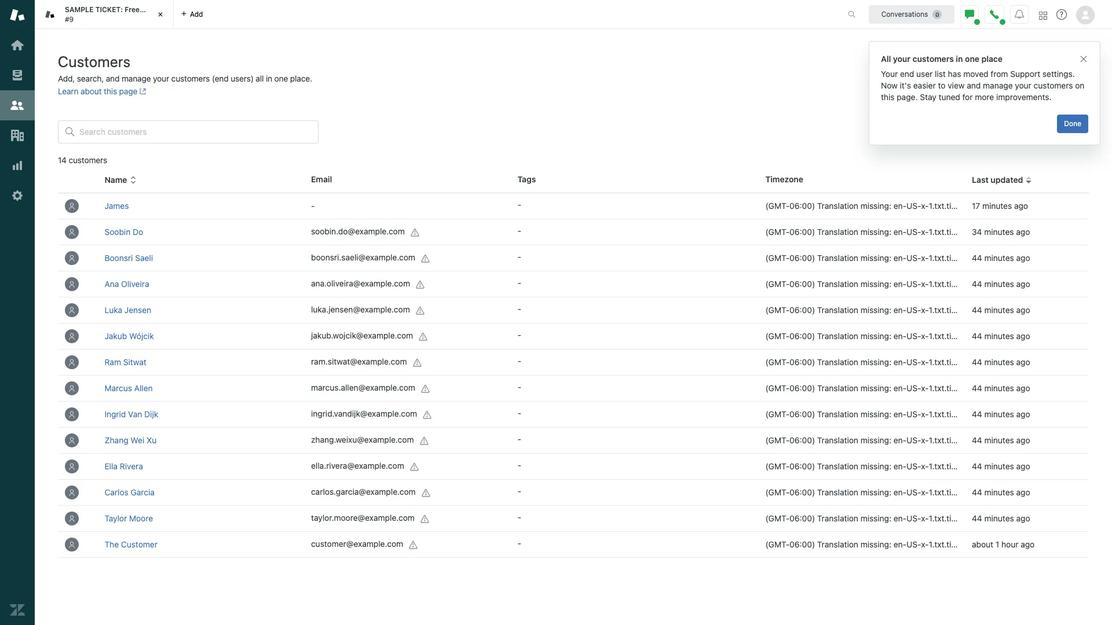 Task type: vqa. For each thing, say whether or not it's contained in the screenshot.
bottom an
no



Task type: locate. For each thing, give the bounding box(es) containing it.
ago for ingrid.vandijk@example.com
[[1016, 409, 1030, 419]]

luka.jensen@example.com
[[311, 305, 410, 315]]

minutes for ingrid.vandijk@example.com
[[984, 409, 1014, 419]]

3 (gmt-06:00) translation missing: en-us-x-1.txt.timezone.america_chicago from the top
[[765, 253, 1047, 263]]

13 missing: from the top
[[860, 514, 891, 524]]

this down now
[[881, 92, 895, 102]]

10 44 minutes ago from the top
[[972, 488, 1030, 498]]

- for customer@example.com
[[518, 539, 521, 548]]

06:00) for jakub.wojcik@example.com
[[790, 331, 815, 341]]

2 (gmt- from the top
[[765, 227, 790, 237]]

manage down from
[[983, 81, 1013, 90]]

updated
[[991, 175, 1023, 185]]

customers right the 14
[[69, 155, 107, 165]]

x- for ana.oliveira@example.com
[[921, 279, 929, 289]]

this left the page
[[104, 86, 117, 96]]

get started image
[[10, 38, 25, 53]]

users)
[[231, 74, 254, 83]]

about 1 hour ago
[[972, 540, 1035, 550]]

taylor moore
[[105, 514, 153, 524]]

customers image
[[10, 98, 25, 113]]

minutes for boonsri.saeli@example.com
[[984, 253, 1014, 263]]

end
[[900, 69, 914, 79]]

us- for marcus.allen@example.com
[[906, 383, 921, 393]]

unverified email image for marcus.allen@example.com
[[421, 384, 430, 394]]

(gmt-06:00) translation missing: en-us-x-1.txt.timezone.america_chicago for ingrid.vandijk@example.com
[[765, 409, 1047, 419]]

your
[[893, 54, 910, 64], [153, 74, 169, 83], [1015, 81, 1031, 90]]

14 en- from the top
[[894, 540, 906, 550]]

7 44 minutes ago from the top
[[972, 409, 1030, 419]]

en- for ingrid.vandijk@example.com
[[894, 409, 906, 419]]

customer
[[1050, 61, 1085, 71]]

unverified email image
[[411, 228, 420, 237], [416, 306, 425, 315], [421, 384, 430, 394], [423, 410, 432, 420], [421, 489, 431, 498], [420, 515, 430, 524], [409, 541, 418, 550]]

soobin.do@example.com
[[311, 227, 405, 236]]

now
[[881, 81, 898, 90]]

12 (gmt- from the top
[[765, 488, 790, 498]]

wójcik
[[129, 331, 154, 341]]

1.txt.timezone.america_chicago for jakub.wojcik@example.com
[[929, 331, 1047, 341]]

13 translation from the top
[[817, 514, 858, 524]]

3 en- from the top
[[894, 253, 906, 263]]

44 for zhang.weixu@example.com
[[972, 436, 982, 445]]

13 x- from the top
[[921, 514, 929, 524]]

to
[[938, 81, 945, 90]]

06:00)
[[790, 201, 815, 211], [790, 227, 815, 237], [790, 253, 815, 263], [790, 279, 815, 289], [790, 305, 815, 315], [790, 331, 815, 341], [790, 357, 815, 367], [790, 383, 815, 393], [790, 409, 815, 419], [790, 436, 815, 445], [790, 462, 815, 471], [790, 488, 815, 498], [790, 514, 815, 524], [790, 540, 815, 550]]

translation for ingrid.vandijk@example.com
[[817, 409, 858, 419]]

9 (gmt-06:00) translation missing: en-us-x-1.txt.timezone.america_chicago from the top
[[765, 409, 1047, 419]]

carlos.garcia@example.com
[[311, 487, 416, 497]]

44 minutes ago for ana.oliveira@example.com
[[972, 279, 1030, 289]]

10 us- from the top
[[906, 436, 921, 445]]

(end
[[212, 74, 229, 83]]

11 x- from the top
[[921, 462, 929, 471]]

44 minutes ago for luka.jensen@example.com
[[972, 305, 1030, 315]]

9 44 from the top
[[972, 462, 982, 471]]

this inside all your customers in one place your end user list has moved from support settings. now it's easier to view and manage your customers on this page. stay tuned for more improvements.
[[881, 92, 895, 102]]

ago for ana.oliveira@example.com
[[1016, 279, 1030, 289]]

4 x- from the top
[[921, 279, 929, 289]]

44 for jakub.wojcik@example.com
[[972, 331, 982, 341]]

7 (gmt-06:00) translation missing: en-us-x-1.txt.timezone.america_chicago from the top
[[765, 357, 1047, 367]]

4 (gmt- from the top
[[765, 279, 790, 289]]

3 (gmt- from the top
[[765, 253, 790, 263]]

06:00) for ram.sitwat@example.com
[[790, 357, 815, 367]]

14 x- from the top
[[921, 540, 929, 550]]

en- for ana.oliveira@example.com
[[894, 279, 906, 289]]

the customer link
[[105, 540, 157, 550]]

one
[[965, 54, 979, 64], [274, 74, 288, 83]]

1 en- from the top
[[894, 201, 906, 211]]

06:00) for taylor.moore@example.com
[[790, 514, 815, 524]]

customers left (end
[[171, 74, 210, 83]]

missing: for boonsri.saeli@example.com
[[860, 253, 891, 263]]

0 horizontal spatial your
[[153, 74, 169, 83]]

luka
[[105, 305, 122, 315]]

manage up (opens in a new tab) icon
[[122, 74, 151, 83]]

9 us- from the top
[[906, 409, 921, 419]]

7 en- from the top
[[894, 357, 906, 367]]

06:00) for ella.rivera@example.com
[[790, 462, 815, 471]]

jakub wójcik link
[[105, 331, 154, 341]]

ago for jakub.wojcik@example.com
[[1016, 331, 1030, 341]]

minutes for jakub.wojcik@example.com
[[984, 331, 1014, 341]]

11 06:00) from the top
[[790, 462, 815, 471]]

9 x- from the top
[[921, 409, 929, 419]]

14 missing: from the top
[[860, 540, 891, 550]]

missing: for carlos.garcia@example.com
[[860, 488, 891, 498]]

7 44 from the top
[[972, 409, 982, 419]]

0 horizontal spatial close image
[[155, 9, 166, 20]]

1 horizontal spatial in
[[956, 54, 963, 64]]

unverified email image for jakub.wojcik@example.com
[[419, 332, 428, 342]]

translation for taylor.moore@example.com
[[817, 514, 858, 524]]

name button
[[105, 175, 136, 185]]

carlos garcia
[[105, 488, 155, 498]]

4 (gmt-06:00) translation missing: en-us-x-1.txt.timezone.america_chicago from the top
[[765, 279, 1047, 289]]

jakub.wojcik@example.com
[[311, 331, 413, 341]]

ago for marcus.allen@example.com
[[1016, 383, 1030, 393]]

06:00) for boonsri.saeli@example.com
[[790, 253, 815, 263]]

11 en- from the top
[[894, 462, 906, 471]]

13 06:00) from the top
[[790, 514, 815, 524]]

add,
[[58, 74, 75, 83]]

8 translation from the top
[[817, 383, 858, 393]]

admin image
[[10, 188, 25, 203]]

en-
[[894, 201, 906, 211], [894, 227, 906, 237], [894, 253, 906, 263], [894, 279, 906, 289], [894, 305, 906, 315], [894, 331, 906, 341], [894, 357, 906, 367], [894, 383, 906, 393], [894, 409, 906, 419], [894, 436, 906, 445], [894, 462, 906, 471], [894, 488, 906, 498], [894, 514, 906, 524], [894, 540, 906, 550]]

and down moved
[[967, 81, 981, 90]]

us- for carlos.garcia@example.com
[[906, 488, 921, 498]]

(gmt-06:00) translation missing: en-us-x-1.txt.timezone.america_chicago for boonsri.saeli@example.com
[[765, 253, 1047, 263]]

missing: for customer@example.com
[[860, 540, 891, 550]]

- for marcus.allen@example.com
[[518, 382, 521, 392]]

4 missing: from the top
[[860, 279, 891, 289]]

12 us- from the top
[[906, 488, 921, 498]]

more
[[975, 92, 994, 102]]

1 horizontal spatial one
[[965, 54, 979, 64]]

missing: for taylor.moore@example.com
[[860, 514, 891, 524]]

and up learn about this page link
[[106, 74, 120, 83]]

learn about this page link
[[58, 86, 146, 96]]

in inside all your customers in one place your end user list has moved from support settings. now it's easier to view and manage your customers on this page. stay tuned for more improvements.
[[956, 54, 963, 64]]

(gmt- for jakub.wojcik@example.com
[[765, 331, 790, 341]]

5 x- from the top
[[921, 305, 929, 315]]

- for ram.sitwat@example.com
[[518, 356, 521, 366]]

11 translation from the top
[[817, 462, 858, 471]]

8 06:00) from the top
[[790, 383, 815, 393]]

4 44 from the top
[[972, 331, 982, 341]]

2 1.txt.timezone.america_chicago from the top
[[929, 227, 1047, 237]]

10 06:00) from the top
[[790, 436, 815, 445]]

2 44 minutes ago from the top
[[972, 279, 1030, 289]]

1
[[996, 540, 999, 550]]

unverified email image for customer@example.com
[[409, 541, 418, 550]]

1 vertical spatial in
[[266, 74, 272, 83]]

44 minutes ago
[[972, 253, 1030, 263], [972, 279, 1030, 289], [972, 305, 1030, 315], [972, 331, 1030, 341], [972, 357, 1030, 367], [972, 383, 1030, 393], [972, 409, 1030, 419], [972, 436, 1030, 445], [972, 462, 1030, 471], [972, 488, 1030, 498], [972, 514, 1030, 524]]

1 horizontal spatial and
[[967, 81, 981, 90]]

4 us- from the top
[[906, 279, 921, 289]]

x- for customer@example.com
[[921, 540, 929, 550]]

ago for ella.rivera@example.com
[[1016, 462, 1030, 471]]

4 1.txt.timezone.america_chicago from the top
[[929, 279, 1047, 289]]

11 us- from the top
[[906, 462, 921, 471]]

7 missing: from the top
[[860, 357, 891, 367]]

x- for ella.rivera@example.com
[[921, 462, 929, 471]]

missing:
[[860, 201, 891, 211], [860, 227, 891, 237], [860, 253, 891, 263], [860, 279, 891, 289], [860, 305, 891, 315], [860, 331, 891, 341], [860, 357, 891, 367], [860, 383, 891, 393], [860, 409, 891, 419], [860, 436, 891, 445], [860, 462, 891, 471], [860, 488, 891, 498], [860, 514, 891, 524], [860, 540, 891, 550]]

- for soobin.do@example.com
[[518, 226, 521, 236]]

(gmt-06:00) translation missing: en-us-x-1.txt.timezone.america_chicago for ana.oliveira@example.com
[[765, 279, 1047, 289]]

reporting image
[[10, 158, 25, 173]]

(gmt-06:00) translation missing: en-us-x-1.txt.timezone.america_chicago for luka.jensen@example.com
[[765, 305, 1047, 315]]

1.txt.timezone.america_chicago for carlos.garcia@example.com
[[929, 488, 1047, 498]]

the
[[105, 540, 119, 550]]

11 1.txt.timezone.america_chicago from the top
[[929, 462, 1047, 471]]

10 translation from the top
[[817, 436, 858, 445]]

minutes
[[982, 201, 1012, 211], [984, 227, 1014, 237], [984, 253, 1014, 263], [984, 279, 1014, 289], [984, 305, 1014, 315], [984, 331, 1014, 341], [984, 357, 1014, 367], [984, 383, 1014, 393], [984, 409, 1014, 419], [984, 436, 1014, 445], [984, 462, 1014, 471], [984, 488, 1014, 498], [984, 514, 1014, 524]]

44 for marcus.allen@example.com
[[972, 383, 982, 393]]

x- for zhang.weixu@example.com
[[921, 436, 929, 445]]

1 vertical spatial close image
[[1079, 54, 1088, 64]]

ella
[[105, 462, 118, 471]]

12 en- from the top
[[894, 488, 906, 498]]

boonsri saeli
[[105, 253, 153, 263]]

free
[[125, 5, 140, 14]]

5 1.txt.timezone.america_chicago from the top
[[929, 305, 1047, 315]]

2 us- from the top
[[906, 227, 921, 237]]

boonsri saeli link
[[105, 253, 153, 263]]

1.txt.timezone.america_chicago for taylor.moore@example.com
[[929, 514, 1047, 524]]

james link
[[105, 201, 129, 211]]

the customer
[[105, 540, 157, 550]]

5 (gmt- from the top
[[765, 305, 790, 315]]

3 06:00) from the top
[[790, 253, 815, 263]]

2 44 from the top
[[972, 279, 982, 289]]

stay
[[920, 92, 936, 102]]

1 horizontal spatial close image
[[1079, 54, 1088, 64]]

ago for taylor.moore@example.com
[[1016, 514, 1030, 524]]

0 vertical spatial in
[[956, 54, 963, 64]]

one left place.
[[274, 74, 288, 83]]

8 en- from the top
[[894, 383, 906, 393]]

sample ticket: free repair #9
[[65, 5, 162, 23]]

44 minutes ago for taylor.moore@example.com
[[972, 514, 1030, 524]]

06:00) for ana.oliveira@example.com
[[790, 279, 815, 289]]

1 06:00) from the top
[[790, 201, 815, 211]]

6 06:00) from the top
[[790, 331, 815, 341]]

11 44 minutes ago from the top
[[972, 514, 1030, 524]]

12 (gmt-06:00) translation missing: en-us-x-1.txt.timezone.america_chicago from the top
[[765, 488, 1047, 498]]

7 translation from the top
[[817, 357, 858, 367]]

6 x- from the top
[[921, 331, 929, 341]]

learn
[[58, 86, 78, 96]]

1 horizontal spatial this
[[881, 92, 895, 102]]

in up has
[[956, 54, 963, 64]]

9 (gmt- from the top
[[765, 409, 790, 419]]

0 horizontal spatial in
[[266, 74, 272, 83]]

rivera
[[120, 462, 143, 471]]

jakub wójcik
[[105, 331, 154, 341]]

one inside all your customers in one place your end user list has moved from support settings. now it's easier to view and manage your customers on this page. stay tuned for more improvements.
[[965, 54, 979, 64]]

tab
[[35, 0, 174, 29]]

7 06:00) from the top
[[790, 357, 815, 367]]

minutes for ram.sitwat@example.com
[[984, 357, 1014, 367]]

translation for ella.rivera@example.com
[[817, 462, 858, 471]]

(gmt- for luka.jensen@example.com
[[765, 305, 790, 315]]

ticket:
[[95, 5, 123, 14]]

7 1.txt.timezone.america_chicago from the top
[[929, 357, 1047, 367]]

add customer
[[1033, 61, 1085, 71]]

ram sitwat
[[105, 357, 146, 367]]

0 vertical spatial one
[[965, 54, 979, 64]]

moore
[[129, 514, 153, 524]]

11 (gmt- from the top
[[765, 462, 790, 471]]

12 1.txt.timezone.america_chicago from the top
[[929, 488, 1047, 498]]

#9
[[65, 15, 74, 23]]

view
[[948, 81, 965, 90]]

(gmt-06:00) translation missing: en-us-x-1.txt.timezone.america_chicago for carlos.garcia@example.com
[[765, 488, 1047, 498]]

44 for ella.rivera@example.com
[[972, 462, 982, 471]]

luka jensen
[[105, 305, 151, 315]]

about left 1
[[972, 540, 993, 550]]

one up moved
[[965, 54, 979, 64]]

1 horizontal spatial manage
[[983, 81, 1013, 90]]

0 horizontal spatial and
[[106, 74, 120, 83]]

8 x- from the top
[[921, 383, 929, 393]]

x-
[[921, 201, 929, 211], [921, 227, 929, 237], [921, 253, 929, 263], [921, 279, 929, 289], [921, 305, 929, 315], [921, 331, 929, 341], [921, 357, 929, 367], [921, 383, 929, 393], [921, 409, 929, 419], [921, 436, 929, 445], [921, 462, 929, 471], [921, 488, 929, 498], [921, 514, 929, 524], [921, 540, 929, 550]]

5 us- from the top
[[906, 305, 921, 315]]

11 (gmt-06:00) translation missing: en-us-x-1.txt.timezone.america_chicago from the top
[[765, 462, 1047, 471]]

it's
[[900, 81, 911, 90]]

06:00) for luka.jensen@example.com
[[790, 305, 815, 315]]

en- for jakub.wojcik@example.com
[[894, 331, 906, 341]]

1 vertical spatial about
[[972, 540, 993, 550]]

10 x- from the top
[[921, 436, 929, 445]]

boonsri.saeli@example.com
[[311, 253, 415, 263]]

close image
[[155, 9, 166, 20], [1079, 54, 1088, 64]]

2 missing: from the top
[[860, 227, 891, 237]]

11 44 from the top
[[972, 514, 982, 524]]

wei
[[131, 436, 144, 445]]

user
[[916, 69, 933, 79]]

5 44 from the top
[[972, 357, 982, 367]]

5 missing: from the top
[[860, 305, 891, 315]]

unverified email image for carlos.garcia@example.com
[[421, 489, 431, 498]]

6 44 minutes ago from the top
[[972, 383, 1030, 393]]

0 horizontal spatial one
[[274, 74, 288, 83]]

44 for ana.oliveira@example.com
[[972, 279, 982, 289]]

1 44 from the top
[[972, 253, 982, 263]]

minutes for zhang.weixu@example.com
[[984, 436, 1014, 445]]

1.txt.timezone.america_chicago for soobin.do@example.com
[[929, 227, 1047, 237]]

9 missing: from the top
[[860, 409, 891, 419]]

ago for luka.jensen@example.com
[[1016, 305, 1030, 315]]

search,
[[77, 74, 104, 83]]

manage
[[122, 74, 151, 83], [983, 81, 1013, 90]]

- for luka.jensen@example.com
[[518, 304, 521, 314]]

close image up the on
[[1079, 54, 1088, 64]]

14 (gmt- from the top
[[765, 540, 790, 550]]

in inside customers add, search, and manage your customers (end users) all in one place.
[[266, 74, 272, 83]]

views image
[[10, 68, 25, 83]]

5 (gmt-06:00) translation missing: en-us-x-1.txt.timezone.america_chicago from the top
[[765, 305, 1047, 315]]

(gmt-06:00) translation missing: en-us-x-1.txt.timezone.america_chicago for zhang.weixu@example.com
[[765, 436, 1047, 445]]

about down the search, at left top
[[81, 86, 102, 96]]

10 (gmt-06:00) translation missing: en-us-x-1.txt.timezone.america_chicago from the top
[[765, 436, 1047, 445]]

(gmt- for soobin.do@example.com
[[765, 227, 790, 237]]

44 for ingrid.vandijk@example.com
[[972, 409, 982, 419]]

in right all
[[266, 74, 272, 83]]

translation for zhang.weixu@example.com
[[817, 436, 858, 445]]

5 06:00) from the top
[[790, 305, 815, 315]]

garcia
[[131, 488, 155, 498]]

6 us- from the top
[[906, 331, 921, 341]]

place
[[981, 54, 1003, 64]]

zendesk products image
[[1039, 11, 1047, 19]]

close image inside all your customers in one place dialog
[[1079, 54, 1088, 64]]

translation for ram.sitwat@example.com
[[817, 357, 858, 367]]

zendesk support image
[[10, 8, 25, 23]]

close image right the free
[[155, 9, 166, 20]]

your inside customers add, search, and manage your customers (end users) all in one place.
[[153, 74, 169, 83]]

4 en- from the top
[[894, 279, 906, 289]]

last updated button
[[972, 175, 1032, 185]]

taylor
[[105, 514, 127, 524]]

13 (gmt- from the top
[[765, 514, 790, 524]]

6 44 from the top
[[972, 383, 982, 393]]

0 vertical spatial about
[[81, 86, 102, 96]]

12 x- from the top
[[921, 488, 929, 498]]

1 horizontal spatial about
[[972, 540, 993, 550]]

3 translation from the top
[[817, 253, 858, 263]]

translation for marcus.allen@example.com
[[817, 383, 858, 393]]

customers add, search, and manage your customers (end users) all in one place.
[[58, 53, 312, 83]]

8 (gmt-06:00) translation missing: en-us-x-1.txt.timezone.america_chicago from the top
[[765, 383, 1047, 393]]

- for ella.rivera@example.com
[[518, 460, 521, 470]]

zhang.weixu@example.com
[[311, 435, 414, 445]]

this
[[104, 86, 117, 96], [881, 92, 895, 102]]

name
[[105, 175, 127, 185]]

x- for luka.jensen@example.com
[[921, 305, 929, 315]]

translation
[[817, 201, 858, 211], [817, 227, 858, 237], [817, 253, 858, 263], [817, 279, 858, 289], [817, 305, 858, 315], [817, 331, 858, 341], [817, 357, 858, 367], [817, 383, 858, 393], [817, 409, 858, 419], [817, 436, 858, 445], [817, 462, 858, 471], [817, 488, 858, 498], [817, 514, 858, 524], [817, 540, 858, 550]]

12 06:00) from the top
[[790, 488, 815, 498]]

1.txt.timezone.america_chicago for ella.rivera@example.com
[[929, 462, 1047, 471]]

jakub
[[105, 331, 127, 341]]

unverified email image
[[421, 254, 430, 263], [416, 280, 425, 289], [419, 332, 428, 342], [413, 358, 422, 368], [420, 436, 429, 446], [410, 463, 419, 472]]

(gmt- for taylor.moore@example.com
[[765, 514, 790, 524]]

13 1.txt.timezone.america_chicago from the top
[[929, 514, 1047, 524]]

1 44 minutes ago from the top
[[972, 253, 1030, 263]]

14 translation from the top
[[817, 540, 858, 550]]

6 1.txt.timezone.america_chicago from the top
[[929, 331, 1047, 341]]

0 vertical spatial close image
[[155, 9, 166, 20]]

us- for customer@example.com
[[906, 540, 921, 550]]

ram sitwat link
[[105, 357, 146, 367]]

06:00) for zhang.weixu@example.com
[[790, 436, 815, 445]]

3 us- from the top
[[906, 253, 921, 263]]

0 horizontal spatial manage
[[122, 74, 151, 83]]

1 vertical spatial one
[[274, 74, 288, 83]]

0 horizontal spatial this
[[104, 86, 117, 96]]

2 horizontal spatial your
[[1015, 81, 1031, 90]]

4 06:00) from the top
[[790, 279, 815, 289]]

carlos
[[105, 488, 128, 498]]

luka jensen link
[[105, 305, 151, 315]]

8 (gmt- from the top
[[765, 383, 790, 393]]

13 en- from the top
[[894, 514, 906, 524]]

0 horizontal spatial about
[[81, 86, 102, 96]]

3 missing: from the top
[[860, 253, 891, 263]]



Task type: describe. For each thing, give the bounding box(es) containing it.
06:00) for ingrid.vandijk@example.com
[[790, 409, 815, 419]]

page
[[119, 86, 137, 96]]

en- for ella.rivera@example.com
[[894, 462, 906, 471]]

improvements.
[[996, 92, 1051, 102]]

- for taylor.moore@example.com
[[518, 513, 521, 522]]

page.
[[897, 92, 918, 102]]

1 translation from the top
[[817, 201, 858, 211]]

en- for marcus.allen@example.com
[[894, 383, 906, 393]]

get help image
[[1056, 9, 1067, 20]]

all
[[256, 74, 264, 83]]

tabs tab list
[[35, 0, 836, 29]]

ingrid.vandijk@example.com
[[311, 409, 417, 419]]

1 1.txt.timezone.america_chicago from the top
[[929, 201, 1047, 211]]

customer@example.com
[[311, 539, 403, 549]]

Search customers field
[[79, 127, 311, 137]]

translation for ana.oliveira@example.com
[[817, 279, 858, 289]]

(gmt-06:00) translation missing: en-us-x-1.txt.timezone.america_chicago for taylor.moore@example.com
[[765, 514, 1047, 524]]

- for carlos.garcia@example.com
[[518, 487, 521, 496]]

oliveira
[[121, 279, 149, 289]]

1.txt.timezone.america_chicago for marcus.allen@example.com
[[929, 383, 1047, 393]]

06:00) for marcus.allen@example.com
[[790, 383, 815, 393]]

minutes for taylor.moore@example.com
[[984, 514, 1014, 524]]

ago for boonsri.saeli@example.com
[[1016, 253, 1030, 263]]

missing: for soobin.do@example.com
[[860, 227, 891, 237]]

close image inside tabs tab list
[[155, 9, 166, 20]]

en- for boonsri.saeli@example.com
[[894, 253, 906, 263]]

17 minutes ago
[[972, 201, 1028, 211]]

1 x- from the top
[[921, 201, 929, 211]]

all your customers in one place dialog
[[869, 41, 1100, 145]]

ana oliveira
[[105, 279, 149, 289]]

customer
[[121, 540, 157, 550]]

one inside customers add, search, and manage your customers (end users) all in one place.
[[274, 74, 288, 83]]

(gmt-06:00) translation missing: en-us-x-1.txt.timezone.america_chicago for soobin.do@example.com
[[765, 227, 1047, 237]]

44 for carlos.garcia@example.com
[[972, 488, 982, 498]]

1.txt.timezone.america_chicago for luka.jensen@example.com
[[929, 305, 1047, 315]]

sitwat
[[123, 357, 146, 367]]

(gmt-06:00) translation missing: en-us-x-1.txt.timezone.america_chicago for marcus.allen@example.com
[[765, 383, 1047, 393]]

ago for soobin.do@example.com
[[1016, 227, 1030, 237]]

do
[[133, 227, 143, 237]]

(opens in a new tab) image
[[137, 88, 146, 95]]

ana oliveira link
[[105, 279, 149, 289]]

translation for carlos.garcia@example.com
[[817, 488, 858, 498]]

ella rivera
[[105, 462, 143, 471]]

ingrid
[[105, 409, 126, 419]]

ingrid van dijk
[[105, 409, 158, 419]]

(gmt- for ella.rivera@example.com
[[765, 462, 790, 471]]

jensen
[[124, 305, 151, 315]]

44 minutes ago for marcus.allen@example.com
[[972, 383, 1030, 393]]

missing: for ram.sitwat@example.com
[[860, 357, 891, 367]]

add
[[1033, 61, 1048, 71]]

x- for jakub.wojcik@example.com
[[921, 331, 929, 341]]

1.txt.timezone.america_chicago for boonsri.saeli@example.com
[[929, 253, 1047, 263]]

conversations button
[[869, 5, 954, 23]]

from
[[991, 69, 1008, 79]]

44 minutes ago for boonsri.saeli@example.com
[[972, 253, 1030, 263]]

on
[[1075, 81, 1084, 90]]

hour
[[1001, 540, 1018, 550]]

soobin
[[105, 227, 130, 237]]

ingrid van dijk link
[[105, 409, 158, 419]]

taylor.moore@example.com
[[311, 513, 415, 523]]

missing: for ella.rivera@example.com
[[860, 462, 891, 471]]

unverified email image for ingrid.vandijk@example.com
[[423, 410, 432, 420]]

tab containing sample ticket: free repair
[[35, 0, 174, 29]]

missing: for marcus.allen@example.com
[[860, 383, 891, 393]]

unverified email image for zhang.weixu@example.com
[[420, 436, 429, 446]]

missing: for zhang.weixu@example.com
[[860, 436, 891, 445]]

manage inside all your customers in one place your end user list has moved from support settings. now it's easier to view and manage your customers on this page. stay tuned for more improvements.
[[983, 81, 1013, 90]]

14 customers
[[58, 155, 107, 165]]

learn about this page
[[58, 86, 137, 96]]

(gmt- for ingrid.vandijk@example.com
[[765, 409, 790, 419]]

ella rivera link
[[105, 462, 143, 471]]

soobin do
[[105, 227, 143, 237]]

1.txt.timezone.america_chicago for ana.oliveira@example.com
[[929, 279, 1047, 289]]

minutes for marcus.allen@example.com
[[984, 383, 1014, 393]]

us- for ingrid.vandijk@example.com
[[906, 409, 921, 419]]

ram.sitwat@example.com
[[311, 357, 407, 367]]

unverified email image for boonsri.saeli@example.com
[[421, 254, 430, 263]]

en- for zhang.weixu@example.com
[[894, 436, 906, 445]]

zhang wei xu link
[[105, 436, 157, 445]]

customers down settings.
[[1034, 81, 1073, 90]]

organizations image
[[10, 128, 25, 143]]

tuned
[[939, 92, 960, 102]]

main element
[[0, 0, 35, 626]]

customers up list
[[913, 54, 954, 64]]

done
[[1064, 119, 1081, 128]]

all your customers in one place your end user list has moved from support settings. now it's easier to view and manage your customers on this page. stay tuned for more improvements.
[[881, 54, 1084, 102]]

ago for carlos.garcia@example.com
[[1016, 488, 1030, 498]]

(gmt- for carlos.garcia@example.com
[[765, 488, 790, 498]]

last updated
[[972, 175, 1023, 185]]

list
[[935, 69, 946, 79]]

44 minutes ago for ingrid.vandijk@example.com
[[972, 409, 1030, 419]]

missing: for jakub.wojcik@example.com
[[860, 331, 891, 341]]

all
[[881, 54, 891, 64]]

boonsri
[[105, 253, 133, 263]]

customers inside customers add, search, and manage your customers (end users) all in one place.
[[171, 74, 210, 83]]

minutes for soobin.do@example.com
[[984, 227, 1014, 237]]

34
[[972, 227, 982, 237]]

1.txt.timezone.america_chicago for zhang.weixu@example.com
[[929, 436, 1047, 445]]

unverified email image for ella.rivera@example.com
[[410, 463, 419, 472]]

us- for ram.sitwat@example.com
[[906, 357, 921, 367]]

(gmt-06:00) translation missing: en-us-x-1.txt.timezone.america_chicago for ella.rivera@example.com
[[765, 462, 1047, 471]]

dijk
[[144, 409, 158, 419]]

minutes for ana.oliveira@example.com
[[984, 279, 1014, 289]]

ella.rivera@example.com
[[311, 461, 404, 471]]

1 (gmt- from the top
[[765, 201, 790, 211]]

x- for carlos.garcia@example.com
[[921, 488, 929, 498]]

zendesk image
[[10, 603, 25, 618]]

1 horizontal spatial your
[[893, 54, 910, 64]]

unverified email image for taylor.moore@example.com
[[420, 515, 430, 524]]

easier
[[913, 81, 936, 90]]

- for jakub.wojcik@example.com
[[518, 330, 521, 340]]

ana.oliveira@example.com
[[311, 279, 410, 289]]

(gmt-06:00) translation missing: en-us-x-1.txt.timezone.america_chicago for ram.sitwat@example.com
[[765, 357, 1047, 367]]

moved
[[963, 69, 988, 79]]

1 missing: from the top
[[860, 201, 891, 211]]

us- for ana.oliveira@example.com
[[906, 279, 921, 289]]

allen
[[134, 383, 153, 393]]

manage inside customers add, search, and manage your customers (end users) all in one place.
[[122, 74, 151, 83]]

(gmt- for ram.sitwat@example.com
[[765, 357, 790, 367]]

us- for soobin.do@example.com
[[906, 227, 921, 237]]

van
[[128, 409, 142, 419]]

for
[[962, 92, 973, 102]]

14
[[58, 155, 67, 165]]

minutes for ella.rivera@example.com
[[984, 462, 1014, 471]]

ana
[[105, 279, 119, 289]]

1 us- from the top
[[906, 201, 921, 211]]

06:00) for carlos.garcia@example.com
[[790, 488, 815, 498]]

1 (gmt-06:00) translation missing: en-us-x-1.txt.timezone.america_chicago from the top
[[765, 201, 1047, 211]]

x- for boonsri.saeli@example.com
[[921, 253, 929, 263]]

add customer button
[[1024, 54, 1095, 78]]

us- for ella.rivera@example.com
[[906, 462, 921, 471]]

marcus
[[105, 383, 132, 393]]

(gmt- for customer@example.com
[[765, 540, 790, 550]]

saeli
[[135, 253, 153, 263]]

soobin do link
[[105, 227, 143, 237]]

06:00) for customer@example.com
[[790, 540, 815, 550]]

translation for jakub.wojcik@example.com
[[817, 331, 858, 341]]

- for zhang.weixu@example.com
[[518, 434, 521, 444]]

17
[[972, 201, 980, 211]]

us- for boonsri.saeli@example.com
[[906, 253, 921, 263]]

customers
[[58, 53, 131, 70]]

xu
[[147, 436, 157, 445]]

(gmt-06:00) translation missing: en-us-x-1.txt.timezone.america_chicago for jakub.wojcik@example.com
[[765, 331, 1047, 341]]

translation for boonsri.saeli@example.com
[[817, 253, 858, 263]]

(gmt- for zhang.weixu@example.com
[[765, 436, 790, 445]]

44 minutes ago for carlos.garcia@example.com
[[972, 488, 1030, 498]]

minutes for carlos.garcia@example.com
[[984, 488, 1014, 498]]

carlos garcia link
[[105, 488, 155, 498]]

zhang wei xu
[[105, 436, 157, 445]]

ago for zhang.weixu@example.com
[[1016, 436, 1030, 445]]

en- for ram.sitwat@example.com
[[894, 357, 906, 367]]

last
[[972, 175, 989, 185]]

zhang
[[105, 436, 128, 445]]

unverified email image for luka.jensen@example.com
[[416, 306, 425, 315]]

x- for marcus.allen@example.com
[[921, 383, 929, 393]]

- for ana.oliveira@example.com
[[518, 278, 521, 288]]

and inside all your customers in one place your end user list has moved from support settings. now it's easier to view and manage your customers on this page. stay tuned for more improvements.
[[967, 81, 981, 90]]

james
[[105, 201, 129, 211]]

marcus allen link
[[105, 383, 153, 393]]

done button
[[1057, 115, 1088, 133]]

(gmt- for marcus.allen@example.com
[[765, 383, 790, 393]]

44 minutes ago for ella.rivera@example.com
[[972, 462, 1030, 471]]

and inside customers add, search, and manage your customers (end users) all in one place.
[[106, 74, 120, 83]]

translation for soobin.do@example.com
[[817, 227, 858, 237]]



